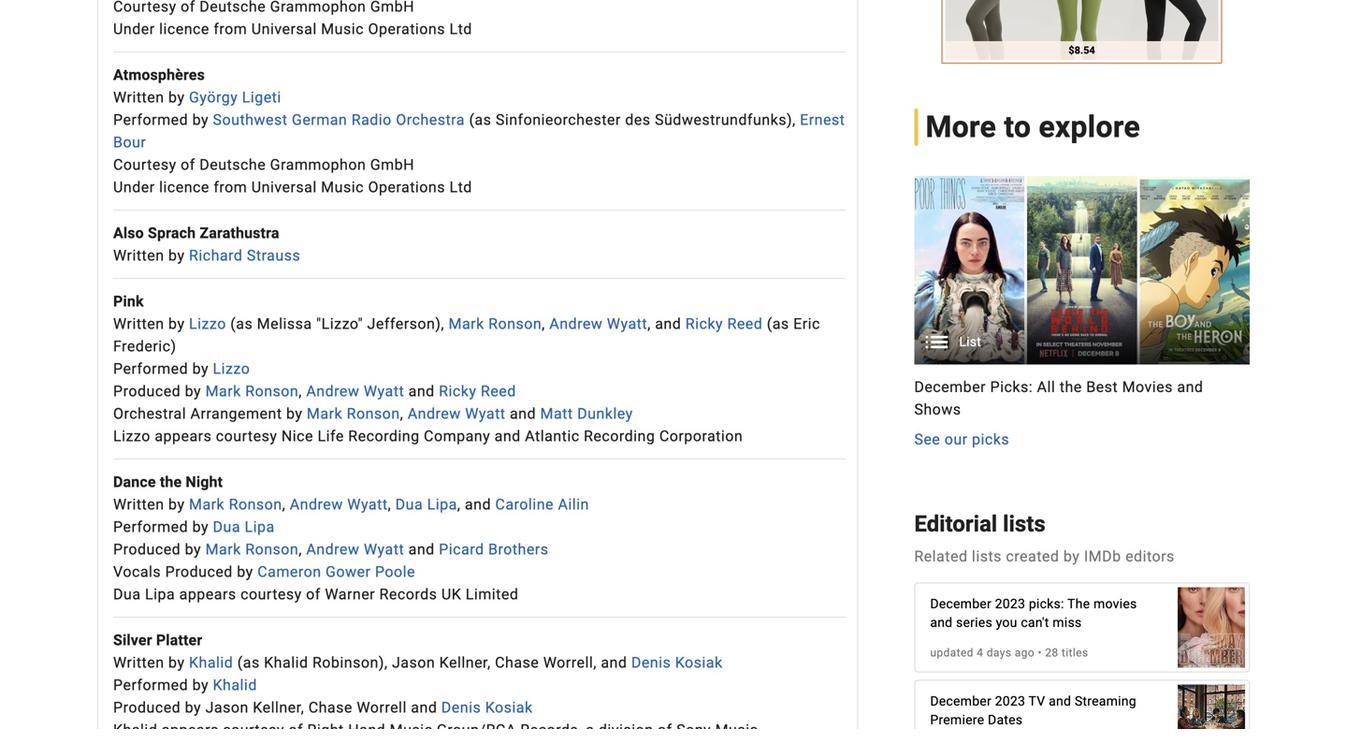 Task type: vqa. For each thing, say whether or not it's contained in the screenshot.
(as inside (as eric frederic)
yes



Task type: describe. For each thing, give the bounding box(es) containing it.
1 vertical spatial dua lipa link
[[213, 518, 275, 536]]

list
[[960, 334, 982, 350]]

written by khalid (as khalid robinson), jason kellner, chase worrell, and denis kosiak performed by khalid produced by jason kellner, chase worrell and denis kosiak
[[113, 654, 723, 716]]

produced up "vocals"
[[113, 540, 181, 558]]

lizzo for produced
[[213, 360, 250, 378]]

ago
[[1015, 646, 1035, 659]]

ernest bour
[[113, 111, 846, 151]]

more to explore
[[926, 109, 1141, 145]]

des
[[625, 111, 651, 129]]

list group
[[915, 176, 1250, 365]]

editorial lists
[[915, 511, 1046, 537]]

by inside also sprach zarathustra written by richard strauss
[[169, 247, 185, 264]]

0 vertical spatial chase
[[495, 654, 539, 672]]

december inside december 2023 tv and streaming premiere dates
[[931, 694, 992, 709]]

december 2023 tv and streaming premiere dates link
[[916, 675, 1250, 729]]

life
[[318, 427, 344, 445]]

music inside courtesy of deutsche grammophon gmbh under licence from universal music operations ltd
[[321, 178, 364, 196]]

andrew up company
[[408, 405, 461, 423]]

more
[[926, 109, 997, 145]]

0 vertical spatial dua lipa link
[[396, 496, 458, 513]]

2 recording from the left
[[584, 427, 656, 445]]

night
[[186, 473, 223, 491]]

production art image
[[915, 176, 1250, 365]]

mark ronson link for matt dunkley
[[307, 405, 400, 423]]

written inside also sprach zarathustra written by richard strauss
[[113, 247, 164, 264]]

also
[[113, 224, 144, 242]]

atlantic
[[525, 427, 580, 445]]

1 horizontal spatial ricky
[[686, 315, 724, 333]]

german
[[292, 111, 347, 129]]

to
[[1005, 109, 1032, 145]]

appears inside dance the night written by mark ronson , andrew wyatt , dua lipa , and caroline ailin performed by dua lipa produced by mark ronson , andrew wyatt and picard brothers vocals produced by cameron gower poole dua lipa appears courtesy of warner records uk limited
[[179, 585, 236, 603]]

warner
[[325, 585, 375, 603]]

lizzo link for performed by
[[213, 360, 250, 378]]

december 2023 tv and streaming premiere dates
[[931, 694, 1137, 728]]

(as inside "written by khalid (as khalid robinson), jason kellner, chase worrell, and denis kosiak performed by khalid produced by jason kellner, chase worrell and denis kosiak"
[[238, 654, 260, 672]]

editors
[[1126, 548, 1175, 565]]

28
[[1046, 646, 1059, 659]]

uk
[[442, 585, 462, 603]]

southwest german radio orchestra link
[[213, 111, 465, 129]]

dates
[[988, 712, 1023, 728]]

1 music from the top
[[321, 20, 364, 38]]

2 vertical spatial lipa
[[145, 585, 175, 603]]

wyatt up poole
[[364, 540, 405, 558]]

courtesy inside dance the night written by mark ronson , andrew wyatt , dua lipa , and caroline ailin performed by dua lipa produced by mark ronson , andrew wyatt and picard brothers vocals produced by cameron gower poole dua lipa appears courtesy of warner records uk limited
[[241, 585, 302, 603]]

movies
[[1123, 378, 1174, 396]]

2 vertical spatial lizzo
[[113, 427, 151, 445]]

orchestra
[[396, 111, 465, 129]]

brothers
[[489, 540, 549, 558]]

lizzo for (as
[[189, 315, 226, 333]]

1 horizontal spatial lipa
[[245, 518, 275, 536]]

andrew up matt dunkley link
[[550, 315, 603, 333]]

ltd inside courtesy of deutsche grammophon gmbh under licence from universal music operations ltd
[[450, 178, 473, 196]]

0 vertical spatial lipa
[[427, 496, 458, 513]]

editorial
[[915, 511, 998, 537]]

andrew wyatt link for ricky reed
[[306, 382, 405, 400]]

also sprach zarathustra written by richard strauss
[[113, 224, 301, 264]]

written for written by lizzo (as melissa "lizzo" jefferson), mark ronson , andrew wyatt , and ricky reed
[[113, 315, 164, 333]]

appears inside "performed by lizzo produced by mark ronson , andrew wyatt and ricky reed orchestral arrangement by mark ronson , andrew wyatt and matt dunkley lizzo appears courtesy nice life recording company and atlantic recording corporation"
[[155, 427, 212, 445]]

related lists created by imdb editors
[[915, 548, 1175, 565]]

strauss
[[247, 247, 301, 264]]

produced inside "performed by lizzo produced by mark ronson , andrew wyatt and ricky reed orchestral arrangement by mark ronson , andrew wyatt and matt dunkley lizzo appears courtesy nice life recording company and atlantic recording corporation"
[[113, 382, 181, 400]]

khalid link for written by
[[189, 654, 233, 672]]

written by györgy ligeti
[[113, 88, 282, 106]]

(as eric frederic)
[[113, 315, 821, 355]]

updated 4 days ago • 28 titles
[[931, 646, 1089, 659]]

allswell in new york (2022) image
[[1178, 675, 1246, 729]]

ernest
[[800, 111, 846, 129]]

cameron gower poole link
[[258, 563, 416, 581]]

titles
[[1062, 646, 1089, 659]]

dunkley
[[578, 405, 633, 423]]

written for written by khalid (as khalid robinson), jason kellner, chase worrell, and denis kosiak performed by khalid produced by jason kellner, chase worrell and denis kosiak
[[113, 654, 164, 672]]

december picks: all the best movies and shows link
[[915, 376, 1250, 421]]

eric
[[794, 315, 821, 333]]

1 vertical spatial dua
[[213, 518, 241, 536]]

khalid link for performed by
[[213, 676, 257, 694]]

lists for editorial
[[1004, 511, 1046, 537]]

corporation
[[660, 427, 743, 445]]

southwest
[[213, 111, 288, 129]]

picard brothers link
[[439, 540, 549, 558]]

of inside courtesy of deutsche grammophon gmbh under licence from universal music operations ltd
[[181, 156, 195, 174]]

"lizzo"
[[316, 315, 363, 333]]

1 vertical spatial kosiak
[[485, 699, 533, 716]]

gower
[[326, 563, 371, 581]]

1 horizontal spatial jason
[[392, 654, 435, 672]]

0 horizontal spatial jason
[[206, 699, 249, 716]]

courtesy of deutsche grammophon gmbh under licence from universal music operations ltd
[[113, 156, 473, 196]]

wyatt down jefferson),
[[364, 382, 405, 400]]

vocals
[[113, 563, 161, 581]]

all
[[1038, 378, 1056, 396]]

melissa
[[257, 315, 312, 333]]

bour
[[113, 133, 146, 151]]

ailin
[[558, 496, 590, 513]]

sinfonieorchester
[[496, 111, 621, 129]]

picks:
[[1029, 596, 1065, 612]]

miss
[[1053, 615, 1082, 630]]

december for you
[[931, 596, 992, 612]]

written by lizzo (as melissa "lizzo" jefferson), mark ronson , andrew wyatt , and ricky reed
[[113, 315, 763, 333]]

licence inside courtesy of deutsche grammophon gmbh under licence from universal music operations ltd
[[159, 178, 210, 196]]

andrew wyatt link for picard brothers
[[306, 540, 405, 558]]

picard
[[439, 540, 484, 558]]

created
[[1007, 548, 1060, 565]]

tv
[[1029, 694, 1046, 709]]

richard strauss link
[[189, 247, 301, 264]]

written inside dance the night written by mark ronson , andrew wyatt , dua lipa , and caroline ailin performed by dua lipa produced by mark ronson , andrew wyatt and picard brothers vocals produced by cameron gower poole dua lipa appears courtesy of warner records uk limited
[[113, 496, 164, 513]]

shows
[[915, 401, 962, 419]]

and inside december picks: all the best movies and shows
[[1178, 378, 1204, 396]]

1 universal from the top
[[252, 20, 317, 38]]

nice
[[282, 427, 314, 445]]

radio
[[352, 111, 392, 129]]

limited
[[466, 585, 519, 603]]

worrell
[[357, 699, 407, 716]]

ernest bour link
[[113, 111, 846, 151]]

1 licence from the top
[[159, 20, 210, 38]]

4
[[977, 646, 984, 659]]

1 vertical spatial chase
[[309, 699, 353, 716]]

andrew down life
[[290, 496, 343, 513]]

see our picks button
[[915, 428, 1010, 451]]

december picks: all the best movies and shows
[[915, 378, 1204, 419]]



Task type: locate. For each thing, give the bounding box(es) containing it.
1 horizontal spatial kosiak
[[676, 654, 723, 672]]

licence up atmosphères
[[159, 20, 210, 38]]

2 under from the top
[[113, 178, 155, 196]]

caroline
[[496, 496, 554, 513]]

0 horizontal spatial denis
[[442, 699, 481, 716]]

december up series
[[931, 596, 992, 612]]

1 under from the top
[[113, 20, 155, 38]]

reed inside "performed by lizzo produced by mark ronson , andrew wyatt and ricky reed orchestral arrangement by mark ronson , andrew wyatt and matt dunkley lizzo appears courtesy nice life recording company and atlantic recording corporation"
[[481, 382, 516, 400]]

zarathustra
[[200, 224, 279, 242]]

0 horizontal spatial recording
[[348, 427, 420, 445]]

mark ronson link right jefferson),
[[449, 315, 542, 333]]

andrew wyatt link up life
[[306, 382, 405, 400]]

3 written from the top
[[113, 315, 164, 333]]

appears down orchestral
[[155, 427, 212, 445]]

mark ronson link for ricky reed
[[206, 382, 299, 400]]

1 vertical spatial music
[[321, 178, 364, 196]]

of down the cameron gower poole link at the bottom
[[306, 585, 321, 603]]

1 vertical spatial ricky reed link
[[439, 382, 516, 400]]

lipa
[[427, 496, 458, 513], [245, 518, 275, 536], [145, 585, 175, 603]]

julianne moore and natalie portman in may december (2023) image
[[1178, 578, 1246, 677]]

performed up "vocals"
[[113, 518, 188, 536]]

1 horizontal spatial of
[[306, 585, 321, 603]]

wyatt
[[607, 315, 648, 333], [364, 382, 405, 400], [465, 405, 506, 423], [347, 496, 388, 513], [364, 540, 405, 558]]

andrew wyatt link for matt dunkley
[[408, 405, 506, 423]]

0 vertical spatial of
[[181, 156, 195, 174]]

the inside december picks: all the best movies and shows
[[1060, 378, 1083, 396]]

2 2023 from the top
[[996, 694, 1026, 709]]

chase left worrell,
[[495, 654, 539, 672]]

1 vertical spatial lizzo
[[213, 360, 250, 378]]

1 horizontal spatial lists
[[1004, 511, 1046, 537]]

0 vertical spatial the
[[1060, 378, 1083, 396]]

0 horizontal spatial dua lipa link
[[213, 518, 275, 536]]

under down courtesy
[[113, 178, 155, 196]]

robinson),
[[313, 654, 388, 672]]

jefferson),
[[367, 315, 445, 333]]

(as
[[469, 111, 492, 129], [231, 315, 253, 333], [767, 315, 790, 333], [238, 654, 260, 672]]

0 vertical spatial licence
[[159, 20, 210, 38]]

chase down robinson),
[[309, 699, 353, 716]]

5 written from the top
[[113, 654, 164, 672]]

ricky reed link up company
[[439, 382, 516, 400]]

of inside dance the night written by mark ronson , andrew wyatt , dua lipa , and caroline ailin performed by dua lipa produced by mark ronson , andrew wyatt and picard brothers vocals produced by cameron gower poole dua lipa appears courtesy of warner records uk limited
[[306, 585, 321, 603]]

appears up the platter in the left of the page
[[179, 585, 236, 603]]

andrew
[[550, 315, 603, 333], [306, 382, 360, 400], [408, 405, 461, 423], [290, 496, 343, 513], [306, 540, 360, 558]]

1 vertical spatial operations
[[368, 178, 446, 196]]

2 operations from the top
[[368, 178, 446, 196]]

wyatt up dunkley at the left
[[607, 315, 648, 333]]

lists
[[1004, 511, 1046, 537], [972, 548, 1002, 565]]

the
[[1068, 596, 1091, 612]]

0 horizontal spatial denis kosiak link
[[442, 699, 533, 716]]

0 horizontal spatial of
[[181, 156, 195, 174]]

0 vertical spatial ricky
[[686, 315, 724, 333]]

and inside december 2023 picks: the movies and series you can't miss
[[931, 615, 953, 630]]

ricky reed link left eric
[[686, 315, 763, 333]]

courtesy inside "performed by lizzo produced by mark ronson , andrew wyatt and ricky reed orchestral arrangement by mark ronson , andrew wyatt and matt dunkley lizzo appears courtesy nice life recording company and atlantic recording corporation"
[[216, 427, 277, 445]]

matt
[[541, 405, 573, 423]]

list link
[[915, 176, 1250, 365]]

under inside courtesy of deutsche grammophon gmbh under licence from universal music operations ltd
[[113, 178, 155, 196]]

music up southwest german radio orchestra link on the left of the page
[[321, 20, 364, 38]]

1 written from the top
[[113, 88, 164, 106]]

from down deutsche
[[214, 178, 247, 196]]

operations inside courtesy of deutsche grammophon gmbh under licence from universal music operations ltd
[[368, 178, 446, 196]]

ltd up the performed by southwest german radio orchestra (as sinfonieorchester des südwestrundfunks),
[[450, 20, 473, 38]]

1 vertical spatial the
[[160, 473, 182, 491]]

2 music from the top
[[321, 178, 364, 196]]

our
[[945, 431, 968, 449]]

2 licence from the top
[[159, 178, 210, 196]]

picks:
[[991, 378, 1033, 396]]

0 horizontal spatial ricky
[[439, 382, 477, 400]]

1 vertical spatial from
[[214, 178, 247, 196]]

mark ronson link up arrangement
[[206, 382, 299, 400]]

under
[[113, 20, 155, 38], [113, 178, 155, 196]]

denis right worrell,
[[632, 654, 671, 672]]

andrew wyatt link up company
[[408, 405, 506, 423]]

reed up company
[[481, 382, 516, 400]]

lists for related
[[972, 548, 1002, 565]]

1 vertical spatial lipa
[[245, 518, 275, 536]]

poole
[[375, 563, 416, 581]]

2023 up you
[[996, 596, 1026, 612]]

0 horizontal spatial the
[[160, 473, 182, 491]]

1 vertical spatial of
[[306, 585, 321, 603]]

grammophon
[[270, 156, 366, 174]]

the left night
[[160, 473, 182, 491]]

courtesy down the cameron
[[241, 585, 302, 603]]

courtesy down arrangement
[[216, 427, 277, 445]]

performed by lizzo produced by mark ronson , andrew wyatt and ricky reed orchestral arrangement by mark ronson , andrew wyatt and matt dunkley lizzo appears courtesy nice life recording company and atlantic recording corporation
[[113, 360, 743, 445]]

0 vertical spatial from
[[214, 20, 247, 38]]

ricky
[[686, 315, 724, 333], [439, 382, 477, 400]]

1 horizontal spatial ricky reed link
[[686, 315, 763, 333]]

produced
[[113, 382, 181, 400], [113, 540, 181, 558], [165, 563, 233, 581], [113, 699, 181, 716]]

december 2023 picks: the movies and series you can't miss
[[931, 596, 1138, 630]]

0 vertical spatial operations
[[368, 20, 446, 38]]

2023 up dates
[[996, 694, 1026, 709]]

mark ronson link up the cameron
[[206, 540, 299, 558]]

advertisement region
[[942, 0, 1223, 64]]

1 vertical spatial universal
[[252, 178, 317, 196]]

mark ronson link down night
[[189, 496, 282, 513]]

picks
[[973, 431, 1010, 449]]

1 vertical spatial ricky
[[439, 382, 477, 400]]

lipa up 'picard'
[[427, 496, 458, 513]]

of right courtesy
[[181, 156, 195, 174]]

written down dance
[[113, 496, 164, 513]]

frederic)
[[113, 337, 177, 355]]

worrell,
[[544, 654, 597, 672]]

0 vertical spatial khalid link
[[189, 654, 233, 672]]

1 vertical spatial under
[[113, 178, 155, 196]]

0 vertical spatial kellner,
[[440, 654, 491, 672]]

1 vertical spatial denis
[[442, 699, 481, 716]]

performed inside "performed by lizzo produced by mark ronson , andrew wyatt and ricky reed orchestral arrangement by mark ronson , andrew wyatt and matt dunkley lizzo appears courtesy nice life recording company and atlantic recording corporation"
[[113, 360, 188, 378]]

ltd down ernest bour
[[450, 178, 473, 196]]

2 ltd from the top
[[450, 178, 473, 196]]

performed inside "written by khalid (as khalid robinson), jason kellner, chase worrell, and denis kosiak performed by khalid produced by jason kellner, chase worrell and denis kosiak"
[[113, 676, 188, 694]]

caroline ailin link
[[496, 496, 590, 513]]

movies
[[1094, 596, 1138, 612]]

recording down dunkley at the left
[[584, 427, 656, 445]]

györgy
[[189, 88, 238, 106]]

lipa up the cameron
[[245, 518, 275, 536]]

1 vertical spatial licence
[[159, 178, 210, 196]]

dance the night written by mark ronson , andrew wyatt , dua lipa , and caroline ailin performed by dua lipa produced by mark ronson , andrew wyatt and picard brothers vocals produced by cameron gower poole dua lipa appears courtesy of warner records uk limited
[[113, 473, 590, 603]]

see our picks
[[915, 431, 1010, 449]]

0 vertical spatial lizzo link
[[189, 315, 226, 333]]

dua down "vocals"
[[113, 585, 141, 603]]

0 vertical spatial music
[[321, 20, 364, 38]]

universal up "ligeti"
[[252, 20, 317, 38]]

andrew up life
[[306, 382, 360, 400]]

0 vertical spatial courtesy
[[216, 427, 277, 445]]

explore
[[1039, 109, 1141, 145]]

denis right worrell
[[442, 699, 481, 716]]

performed down 'silver platter'
[[113, 676, 188, 694]]

dua lipa link up 'picard'
[[396, 496, 458, 513]]

1 horizontal spatial dua
[[213, 518, 241, 536]]

denis
[[632, 654, 671, 672], [442, 699, 481, 716]]

andrew wyatt link up dunkley at the left
[[550, 315, 648, 333]]

days
[[987, 646, 1012, 659]]

operations
[[368, 20, 446, 38], [368, 178, 446, 196]]

2023 for dates
[[996, 694, 1026, 709]]

written down atmosphères
[[113, 88, 164, 106]]

silver platter
[[113, 631, 202, 649]]

mark ronson link
[[449, 315, 542, 333], [206, 382, 299, 400], [307, 405, 400, 423], [189, 496, 282, 513], [206, 540, 299, 558]]

andrew up the cameron gower poole link at the bottom
[[306, 540, 360, 558]]

written inside "written by khalid (as khalid robinson), jason kellner, chase worrell, and denis kosiak performed by khalid produced by jason kellner, chase worrell and denis kosiak"
[[113, 654, 164, 672]]

performed by southwest german radio orchestra (as sinfonieorchester des südwestrundfunks),
[[113, 111, 800, 129]]

under licence from universal music operations ltd
[[113, 20, 473, 38]]

written down also
[[113, 247, 164, 264]]

you
[[996, 615, 1018, 630]]

from up györgy ligeti link
[[214, 20, 247, 38]]

records
[[380, 585, 438, 603]]

company
[[424, 427, 491, 445]]

1 horizontal spatial denis
[[632, 654, 671, 672]]

1 vertical spatial 2023
[[996, 694, 1026, 709]]

arrangement
[[191, 405, 282, 423]]

the right all
[[1060, 378, 1083, 396]]

1 2023 from the top
[[996, 596, 1026, 612]]

the inside dance the night written by mark ronson , andrew wyatt , dua lipa , and caroline ailin performed by dua lipa produced by mark ronson , andrew wyatt and picard brothers vocals produced by cameron gower poole dua lipa appears courtesy of warner records uk limited
[[160, 473, 182, 491]]

wyatt up gower at left bottom
[[347, 496, 388, 513]]

atmosphères
[[113, 66, 205, 84]]

1 horizontal spatial reed
[[728, 315, 763, 333]]

sprach
[[148, 224, 196, 242]]

0 horizontal spatial dua
[[113, 585, 141, 603]]

recording
[[348, 427, 420, 445], [584, 427, 656, 445]]

written for written by györgy ligeti
[[113, 88, 164, 106]]

1 vertical spatial denis kosiak link
[[442, 699, 533, 716]]

andrew wyatt link for dua lipa
[[290, 496, 388, 513]]

related
[[915, 548, 968, 565]]

0 vertical spatial kosiak
[[676, 654, 723, 672]]

2 horizontal spatial lipa
[[427, 496, 458, 513]]

südwestrundfunks),
[[655, 111, 796, 129]]

lists down editorial lists
[[972, 548, 1002, 565]]

1 vertical spatial ltd
[[450, 178, 473, 196]]

lizzo down richard
[[189, 315, 226, 333]]

1 vertical spatial reed
[[481, 382, 516, 400]]

written up frederic)
[[113, 315, 164, 333]]

andrew wyatt link up gower at left bottom
[[306, 540, 405, 558]]

0 vertical spatial under
[[113, 20, 155, 38]]

lizzo down orchestral
[[113, 427, 151, 445]]

lipa down "vocals"
[[145, 585, 175, 603]]

lizzo link
[[189, 315, 226, 333], [213, 360, 250, 378]]

group containing december picks: all the best movies and shows
[[915, 176, 1250, 451]]

4 written from the top
[[113, 496, 164, 513]]

can't
[[1021, 615, 1050, 630]]

and inside december 2023 tv and streaming premiere dates
[[1049, 694, 1072, 709]]

by
[[169, 88, 185, 106], [192, 111, 209, 129], [169, 247, 185, 264], [169, 315, 185, 333], [192, 360, 209, 378], [185, 382, 201, 400], [286, 405, 303, 423], [169, 496, 185, 513], [192, 518, 209, 536], [185, 540, 201, 558], [1064, 548, 1080, 565], [237, 563, 253, 581], [169, 654, 185, 672], [192, 676, 209, 694], [185, 699, 201, 716]]

december inside december picks: all the best movies and shows
[[915, 378, 987, 396]]

written down "silver"
[[113, 654, 164, 672]]

2 performed from the top
[[113, 360, 188, 378]]

music down 'grammophon'
[[321, 178, 364, 196]]

1 vertical spatial appears
[[179, 585, 236, 603]]

0 horizontal spatial kosiak
[[485, 699, 533, 716]]

1 performed from the top
[[113, 111, 188, 129]]

wyatt up company
[[465, 405, 506, 423]]

under up atmosphères
[[113, 20, 155, 38]]

0 vertical spatial universal
[[252, 20, 317, 38]]

lists up created
[[1004, 511, 1046, 537]]

1 horizontal spatial recording
[[584, 427, 656, 445]]

december up premiere
[[931, 694, 992, 709]]

mark
[[449, 315, 485, 333], [206, 382, 241, 400], [307, 405, 343, 423], [189, 496, 225, 513], [206, 540, 241, 558]]

0 vertical spatial lists
[[1004, 511, 1046, 537]]

0 vertical spatial 2023
[[996, 596, 1026, 612]]

silver
[[113, 631, 152, 649]]

1 horizontal spatial dua lipa link
[[396, 496, 458, 513]]

music
[[321, 20, 364, 38], [321, 178, 364, 196]]

2 horizontal spatial dua
[[396, 496, 423, 513]]

dance
[[113, 473, 156, 491]]

written
[[113, 88, 164, 106], [113, 247, 164, 264], [113, 315, 164, 333], [113, 496, 164, 513], [113, 654, 164, 672]]

0 vertical spatial jason
[[392, 654, 435, 672]]

0 vertical spatial denis kosiak link
[[632, 654, 723, 672]]

2023
[[996, 596, 1026, 612], [996, 694, 1026, 709]]

1 vertical spatial kellner,
[[253, 699, 304, 716]]

1 horizontal spatial chase
[[495, 654, 539, 672]]

kosiak
[[676, 654, 723, 672], [485, 699, 533, 716]]

0 horizontal spatial lipa
[[145, 585, 175, 603]]

2023 inside december 2023 picks: the movies and series you can't miss
[[996, 596, 1026, 612]]

licence down courtesy
[[159, 178, 210, 196]]

1 horizontal spatial kellner,
[[440, 654, 491, 672]]

produced inside "written by khalid (as khalid robinson), jason kellner, chase worrell, and denis kosiak performed by khalid produced by jason kellner, chase worrell and denis kosiak"
[[113, 699, 181, 716]]

0 vertical spatial ricky reed link
[[686, 315, 763, 333]]

0 vertical spatial dua
[[396, 496, 423, 513]]

lizzo link for written by
[[189, 315, 226, 333]]

4 performed from the top
[[113, 676, 188, 694]]

1 vertical spatial courtesy
[[241, 585, 302, 603]]

denis kosiak link
[[632, 654, 723, 672], [442, 699, 533, 716]]

universal inside courtesy of deutsche grammophon gmbh under licence from universal music operations ltd
[[252, 178, 317, 196]]

1 vertical spatial jason
[[206, 699, 249, 716]]

produced up orchestral
[[113, 382, 181, 400]]

0 vertical spatial lizzo
[[189, 315, 226, 333]]

mark ronson link for dua lipa
[[189, 496, 282, 513]]

dua lipa link
[[396, 496, 458, 513], [213, 518, 275, 536]]

1 vertical spatial december
[[931, 596, 992, 612]]

performed up bour at the top left of page
[[113, 111, 188, 129]]

0 vertical spatial appears
[[155, 427, 212, 445]]

0 horizontal spatial chase
[[309, 699, 353, 716]]

2023 inside december 2023 tv and streaming premiere dates
[[996, 694, 1026, 709]]

gmbh
[[370, 156, 415, 174]]

györgy ligeti link
[[189, 88, 282, 106]]

reed left eric
[[728, 315, 763, 333]]

2 vertical spatial december
[[931, 694, 992, 709]]

dua down night
[[213, 518, 241, 536]]

lizzo link up arrangement
[[213, 360, 250, 378]]

deutsche
[[200, 156, 266, 174]]

andrew wyatt link up the cameron gower poole link at the bottom
[[290, 496, 388, 513]]

dua
[[396, 496, 423, 513], [213, 518, 241, 536], [113, 585, 141, 603]]

1 vertical spatial lizzo link
[[213, 360, 250, 378]]

2 vertical spatial dua
[[113, 585, 141, 603]]

december inside december 2023 picks: the movies and series you can't miss
[[931, 596, 992, 612]]

2023 for series
[[996, 596, 1026, 612]]

december for shows
[[915, 378, 987, 396]]

2 written from the top
[[113, 247, 164, 264]]

best
[[1087, 378, 1119, 396]]

1 horizontal spatial denis kosiak link
[[632, 654, 723, 672]]

(as inside (as eric frederic)
[[767, 315, 790, 333]]

0 vertical spatial ltd
[[450, 20, 473, 38]]

0 horizontal spatial lists
[[972, 548, 1002, 565]]

ligeti
[[242, 88, 282, 106]]

andrew wyatt link
[[550, 315, 648, 333], [306, 382, 405, 400], [408, 405, 506, 423], [290, 496, 388, 513], [306, 540, 405, 558]]

0 horizontal spatial kellner,
[[253, 699, 304, 716]]

orchestral
[[113, 405, 186, 423]]

2 from from the top
[[214, 178, 247, 196]]

1 from from the top
[[214, 20, 247, 38]]

group
[[915, 176, 1250, 451]]

•
[[1038, 646, 1043, 659]]

recording right life
[[348, 427, 420, 445]]

0 horizontal spatial ricky reed link
[[439, 382, 516, 400]]

mark ronson link for picard brothers
[[206, 540, 299, 558]]

1 vertical spatial lists
[[972, 548, 1002, 565]]

dua up poole
[[396, 496, 423, 513]]

dua lipa link down night
[[213, 518, 275, 536]]

0 vertical spatial denis
[[632, 654, 671, 672]]

lizzo up arrangement
[[213, 360, 250, 378]]

ricky inside "performed by lizzo produced by mark ronson , andrew wyatt and ricky reed orchestral arrangement by mark ronson , andrew wyatt and matt dunkley lizzo appears courtesy nice life recording company and atlantic recording corporation"
[[439, 382, 477, 400]]

2 universal from the top
[[252, 178, 317, 196]]

0 horizontal spatial reed
[[481, 382, 516, 400]]

ricky reed link
[[686, 315, 763, 333], [439, 382, 516, 400]]

reed
[[728, 315, 763, 333], [481, 382, 516, 400]]

lizzo link down richard
[[189, 315, 226, 333]]

platter
[[156, 631, 202, 649]]

series
[[957, 615, 993, 630]]

from inside courtesy of deutsche grammophon gmbh under licence from universal music operations ltd
[[214, 178, 247, 196]]

1 operations from the top
[[368, 20, 446, 38]]

december up shows
[[915, 378, 987, 396]]

produced right "vocals"
[[165, 563, 233, 581]]

produced down 'silver platter'
[[113, 699, 181, 716]]

performed inside dance the night written by mark ronson , andrew wyatt , dua lipa , and caroline ailin performed by dua lipa produced by mark ronson , andrew wyatt and picard brothers vocals produced by cameron gower poole dua lipa appears courtesy of warner records uk limited
[[113, 518, 188, 536]]

imdb
[[1085, 548, 1122, 565]]

1 horizontal spatial the
[[1060, 378, 1083, 396]]

1 recording from the left
[[348, 427, 420, 445]]

universal down 'grammophon'
[[252, 178, 317, 196]]

1 vertical spatial khalid link
[[213, 676, 257, 694]]

1 ltd from the top
[[450, 20, 473, 38]]

matt dunkley link
[[541, 405, 633, 423]]

see
[[915, 431, 941, 449]]

lizzo
[[189, 315, 226, 333], [213, 360, 250, 378], [113, 427, 151, 445]]

performed down frederic)
[[113, 360, 188, 378]]

mark ronson link up life
[[307, 405, 400, 423]]

3 performed from the top
[[113, 518, 188, 536]]

0 vertical spatial december
[[915, 378, 987, 396]]

khalid link
[[189, 654, 233, 672], [213, 676, 257, 694]]

appears
[[155, 427, 212, 445], [179, 585, 236, 603]]

khalid
[[189, 654, 233, 672], [264, 654, 308, 672], [213, 676, 257, 694]]

0 vertical spatial reed
[[728, 315, 763, 333]]



